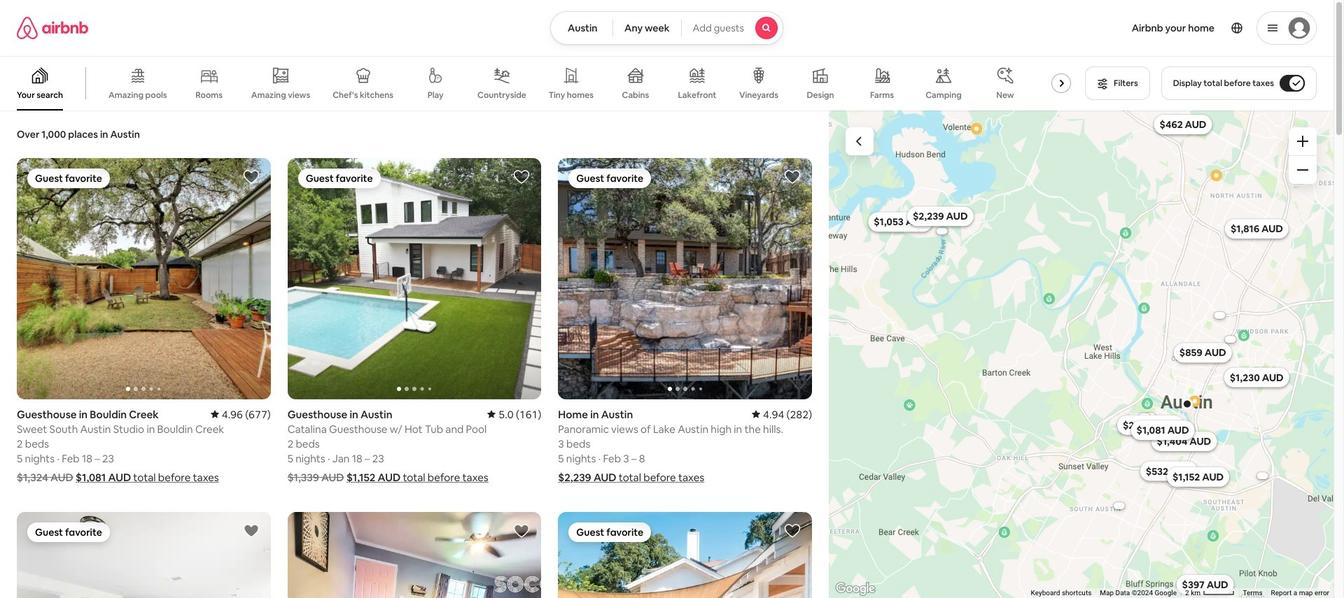 Task type: locate. For each thing, give the bounding box(es) containing it.
profile element
[[800, 0, 1317, 56]]

google map
showing 27 stays. region
[[829, 111, 1334, 599]]

None search field
[[550, 11, 783, 45]]

group
[[0, 56, 1087, 111], [17, 158, 271, 399], [287, 158, 541, 399], [558, 158, 812, 399], [17, 512, 271, 599], [287, 512, 541, 599], [558, 512, 812, 599]]

add to wishlist: guesthouse in bouldin creek image
[[243, 169, 259, 186]]

add to wishlist: home in travis heights image
[[784, 523, 801, 539]]

google image
[[832, 580, 879, 599]]

zoom in image
[[1297, 136, 1308, 147]]

4.96 out of 5 average rating,  677 reviews image
[[211, 408, 271, 421]]

4.94 out of 5 average rating,  282 reviews image
[[752, 408, 812, 421]]

the location you searched image
[[1181, 398, 1193, 410]]

add to wishlist: condo in austin image
[[513, 523, 530, 539]]



Task type: describe. For each thing, give the bounding box(es) containing it.
add to wishlist: home in austin image
[[784, 169, 801, 186]]

5.0 out of 5 average rating,  161 reviews image
[[487, 408, 541, 421]]

add to wishlist: guesthouse in austin image
[[513, 169, 530, 186]]

add to wishlist: room in southeast austin image
[[243, 523, 259, 539]]

zoom out image
[[1297, 165, 1308, 176]]



Task type: vqa. For each thing, say whether or not it's contained in the screenshot.
scene
no



